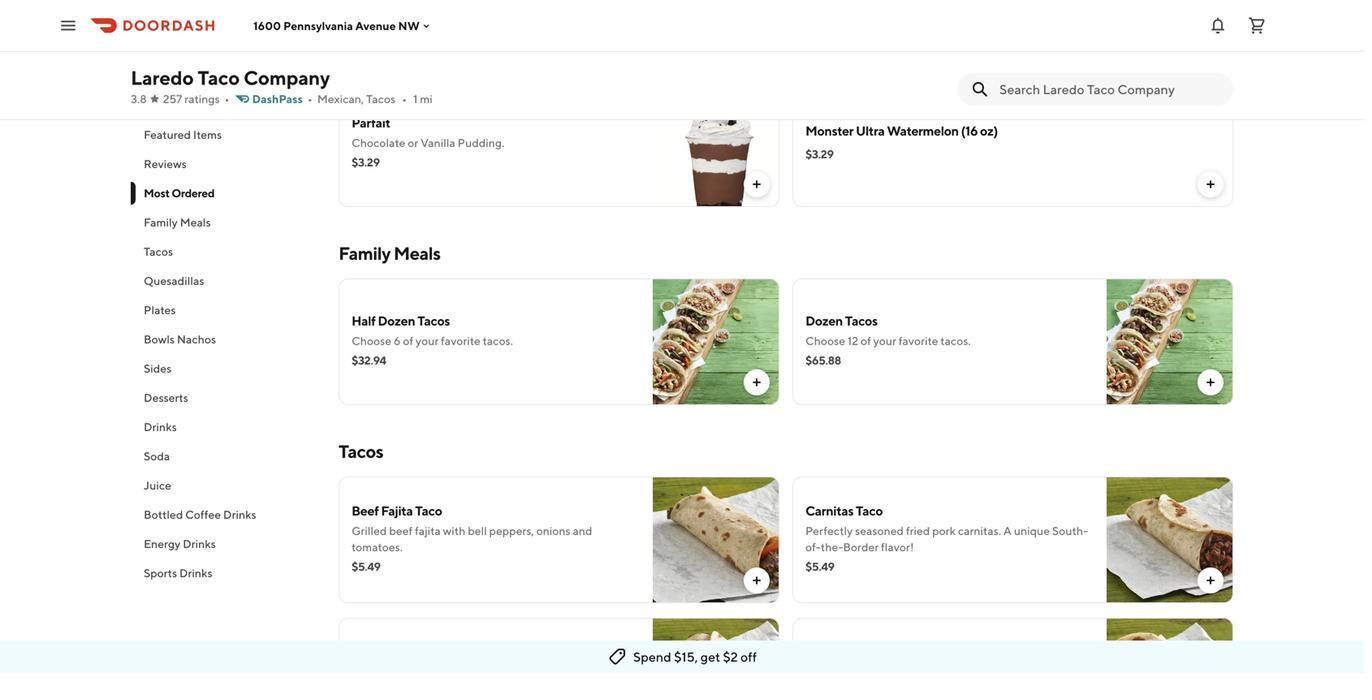 Task type: vqa. For each thing, say whether or not it's contained in the screenshot.
$16.09 within The '$15.32 $16.09 On The Rocks Cosmopolitan With Effen Vodka Cocktail Bottle (375 Ml)'
no



Task type: locate. For each thing, give the bounding box(es) containing it.
soda
[[144, 449, 170, 463]]

south-
[[1052, 524, 1088, 538]]

Item Search search field
[[1000, 80, 1220, 98]]

tacos inside button
[[144, 245, 173, 258]]

$5.49 left nw
[[352, 22, 381, 36]]

onions
[[536, 524, 571, 538]]

drinks down bottled coffee drinks
[[183, 537, 216, 550]]

your
[[416, 334, 439, 348], [873, 334, 896, 348]]

meals
[[180, 216, 211, 229], [394, 243, 440, 264]]

chocolate
[[352, 136, 405, 149]]

0 vertical spatial meals
[[180, 216, 211, 229]]

$3.29 down the monster
[[805, 147, 834, 161]]

1 horizontal spatial taco
[[415, 503, 442, 518]]

2 vertical spatial add item to cart image
[[750, 574, 763, 587]]

drinks inside drinks "button"
[[144, 420, 177, 434]]

2 horizontal spatial •
[[402, 92, 407, 106]]

1 horizontal spatial choose
[[805, 334, 845, 348]]

0 horizontal spatial meals
[[180, 216, 211, 229]]

chicken fajita taco image
[[653, 0, 779, 66], [1107, 618, 1233, 673]]

peppers,
[[489, 524, 534, 538]]

0 horizontal spatial dozen
[[378, 313, 415, 328]]

dozen up 6
[[378, 313, 415, 328]]

1 vertical spatial chicken fajita taco image
[[1107, 618, 1233, 673]]

add item to cart image
[[750, 178, 763, 191], [1204, 376, 1217, 389], [1204, 574, 1217, 587]]

half
[[352, 313, 375, 328]]

fajita
[[415, 524, 441, 538]]

• left mexican,
[[308, 92, 312, 106]]

drinks
[[144, 420, 177, 434], [223, 508, 256, 521], [183, 537, 216, 550], [179, 566, 212, 580]]

family meals button
[[131, 208, 319, 237]]

1 horizontal spatial of
[[861, 334, 871, 348]]

of right 6
[[403, 334, 413, 348]]

of right 12
[[861, 334, 871, 348]]

dozen inside dozen tacos choose 12 of your favorite tacos. $65.88
[[805, 313, 843, 328]]

dozen tacos choose 12 of your favorite tacos. $65.88
[[805, 313, 971, 367]]

mi
[[420, 92, 433, 106]]

beef
[[389, 524, 413, 538]]

2 of from the left
[[861, 334, 871, 348]]

1 tacos. from the left
[[483, 334, 513, 348]]

pudding.
[[458, 136, 504, 149]]

$5.49 down of-
[[805, 560, 834, 573]]

1 horizontal spatial $3.29
[[805, 147, 834, 161]]

drinks inside energy drinks button
[[183, 537, 216, 550]]

of-
[[805, 540, 821, 554]]

beef
[[352, 503, 379, 518]]

taco inside carnitas taco perfectly seasoned fried pork carnitas. a unique south- of-the-border flavor! $5.49
[[856, 503, 883, 518]]

0 horizontal spatial tacos.
[[483, 334, 513, 348]]

3.8
[[131, 92, 147, 106]]

1 horizontal spatial favorite
[[899, 334, 938, 348]]

your right 12
[[873, 334, 896, 348]]

family meals down most ordered
[[144, 216, 211, 229]]

0 vertical spatial family meals
[[144, 216, 211, 229]]

most ordered
[[144, 186, 214, 200]]

1 vertical spatial add item to cart image
[[750, 376, 763, 389]]

featured items button
[[131, 120, 319, 149]]

0 horizontal spatial choose
[[352, 334, 391, 348]]

tacos inside the half dozen tacos choose 6 of your favorite tacos. $32.94
[[417, 313, 450, 328]]

family up "half" in the left top of the page
[[339, 243, 390, 264]]

0 horizontal spatial family
[[144, 216, 178, 229]]

favorite right 6
[[441, 334, 480, 348]]

half dozen tacos image
[[653, 278, 779, 405]]

family meals up "half" in the left top of the page
[[339, 243, 440, 264]]

0 horizontal spatial chicken fajita taco image
[[653, 0, 779, 66]]

parfait image
[[653, 80, 779, 207]]

drinks down the 'juice' button
[[223, 508, 256, 521]]

drinks up soda
[[144, 420, 177, 434]]

pennsylvania
[[283, 19, 353, 32]]

1 • from the left
[[225, 92, 229, 106]]

0 vertical spatial chicken fajita taco image
[[653, 0, 779, 66]]

$5.49 down tomatoes.
[[352, 560, 381, 573]]

2 favorite from the left
[[899, 334, 938, 348]]

1 vertical spatial family
[[339, 243, 390, 264]]

$3.29
[[805, 147, 834, 161], [352, 155, 380, 169]]

dozen tacos image
[[1107, 278, 1233, 405]]

favorite right 12
[[899, 334, 938, 348]]

open menu image
[[58, 16, 78, 35]]

your right 6
[[416, 334, 439, 348]]

tacos inside dozen tacos choose 12 of your favorite tacos. $65.88
[[845, 313, 878, 328]]

1 horizontal spatial family
[[339, 243, 390, 264]]

dozen up $65.88
[[805, 313, 843, 328]]

0 horizontal spatial of
[[403, 334, 413, 348]]

drinks down 'energy drinks'
[[179, 566, 212, 580]]

energy
[[144, 537, 180, 550]]

1 dozen from the left
[[378, 313, 415, 328]]

$3.29 down chocolate on the top of the page
[[352, 155, 380, 169]]

juice button
[[131, 471, 319, 500]]

$5.49
[[352, 22, 381, 36], [352, 560, 381, 573], [805, 560, 834, 573]]

1 horizontal spatial family meals
[[339, 243, 440, 264]]

0 vertical spatial family
[[144, 216, 178, 229]]

choose up $65.88
[[805, 334, 845, 348]]

choose inside dozen tacos choose 12 of your favorite tacos. $65.88
[[805, 334, 845, 348]]

2 horizontal spatial taco
[[856, 503, 883, 518]]

1 choose from the left
[[352, 334, 391, 348]]

dozen
[[378, 313, 415, 328], [805, 313, 843, 328]]

(16
[[961, 123, 978, 138]]

choose up $32.94
[[352, 334, 391, 348]]

• left 1
[[402, 92, 407, 106]]

add item to cart image
[[1204, 178, 1217, 191], [750, 376, 763, 389], [750, 574, 763, 587]]

parfait
[[352, 115, 390, 130]]

your inside the half dozen tacos choose 6 of your favorite tacos. $32.94
[[416, 334, 439, 348]]

• for mexican, tacos • 1 mi
[[402, 92, 407, 106]]

2 vertical spatial add item to cart image
[[1204, 574, 1217, 587]]

1 vertical spatial family meals
[[339, 243, 440, 264]]

1 vertical spatial add item to cart image
[[1204, 376, 1217, 389]]

1 horizontal spatial meals
[[394, 243, 440, 264]]

1 of from the left
[[403, 334, 413, 348]]

2 dozen from the left
[[805, 313, 843, 328]]

tacos.
[[483, 334, 513, 348], [940, 334, 971, 348]]

3 • from the left
[[402, 92, 407, 106]]

1 favorite from the left
[[441, 334, 480, 348]]

monster ultra watermelon (16 oz)
[[805, 123, 998, 138]]

1 horizontal spatial chicken fajita taco image
[[1107, 618, 1233, 673]]

vanilla
[[421, 136, 455, 149]]

favorite
[[441, 334, 480, 348], [899, 334, 938, 348]]

0 horizontal spatial family meals
[[144, 216, 211, 229]]

taco up seasoned
[[856, 503, 883, 518]]

carnitas taco image
[[1107, 477, 1233, 603]]

taco
[[198, 66, 240, 89], [415, 503, 442, 518], [856, 503, 883, 518]]

choose
[[352, 334, 391, 348], [805, 334, 845, 348]]

1 horizontal spatial tacos.
[[940, 334, 971, 348]]

1 horizontal spatial •
[[308, 92, 312, 106]]

2 your from the left
[[873, 334, 896, 348]]

sports drinks
[[144, 566, 212, 580]]

0 horizontal spatial your
[[416, 334, 439, 348]]

tacos up 12
[[845, 313, 878, 328]]

0 items, open order cart image
[[1247, 16, 1267, 35]]

drinks inside bottled coffee drinks button
[[223, 508, 256, 521]]

taco up fajita
[[415, 503, 442, 518]]

starbucks frappuccino mocha image
[[1107, 0, 1233, 66]]

tacos. inside the half dozen tacos choose 6 of your favorite tacos. $32.94
[[483, 334, 513, 348]]

tacos
[[366, 92, 396, 106], [144, 245, 173, 258], [417, 313, 450, 328], [845, 313, 878, 328], [339, 441, 383, 462]]

2 choose from the left
[[805, 334, 845, 348]]

• down laredo taco company
[[225, 92, 229, 106]]

0 horizontal spatial $3.29
[[352, 155, 380, 169]]

$65.88
[[805, 354, 841, 367]]

items
[[193, 128, 222, 141]]

featured
[[144, 128, 191, 141]]

tacos up the 'quesadillas'
[[144, 245, 173, 258]]

1 your from the left
[[416, 334, 439, 348]]

1 horizontal spatial your
[[873, 334, 896, 348]]

spend
[[633, 649, 671, 665]]

bowls nachos
[[144, 332, 216, 346]]

1600
[[253, 19, 281, 32]]

family down 'most'
[[144, 216, 178, 229]]

of inside dozen tacos choose 12 of your favorite tacos. $65.88
[[861, 334, 871, 348]]

ordered
[[171, 186, 214, 200]]

sports drinks button
[[131, 559, 319, 588]]

0 horizontal spatial taco
[[198, 66, 240, 89]]

dashpass
[[252, 92, 303, 106]]

juice
[[144, 479, 171, 492]]

spend $15, get $2 off
[[633, 649, 757, 665]]

quesadillas button
[[131, 266, 319, 296]]

laredo taco company
[[131, 66, 330, 89]]

family meals
[[144, 216, 211, 229], [339, 243, 440, 264]]

0 horizontal spatial •
[[225, 92, 229, 106]]

2 tacos. from the left
[[940, 334, 971, 348]]

bowls
[[144, 332, 175, 346]]

1600 pennsylvania avenue nw
[[253, 19, 420, 32]]

0 horizontal spatial favorite
[[441, 334, 480, 348]]

bottled coffee drinks button
[[131, 500, 319, 529]]

1 horizontal spatial dozen
[[805, 313, 843, 328]]

tacos right "half" in the left top of the page
[[417, 313, 450, 328]]

add item to cart image for family meals
[[750, 376, 763, 389]]

taco up ratings
[[198, 66, 240, 89]]

of
[[403, 334, 413, 348], [861, 334, 871, 348]]

add item to cart image for tacos
[[1204, 574, 1217, 587]]

fajita
[[381, 503, 413, 518]]

pork
[[932, 524, 956, 538]]



Task type: describe. For each thing, give the bounding box(es) containing it.
beef fajita taco grilled beef fajita with bell peppers, onions and tomatoes. $5.49
[[352, 503, 592, 573]]

carnitas
[[805, 503, 853, 518]]

favorite inside the half dozen tacos choose 6 of your favorite tacos. $32.94
[[441, 334, 480, 348]]

carnitas taco perfectly seasoned fried pork carnitas. a unique south- of-the-border flavor! $5.49
[[805, 503, 1088, 573]]

1
[[413, 92, 418, 106]]

257 ratings •
[[163, 92, 229, 106]]

most
[[144, 186, 169, 200]]

sides button
[[131, 354, 319, 383]]

12
[[848, 334, 858, 348]]

2 • from the left
[[308, 92, 312, 106]]

ultra
[[856, 123, 885, 138]]

1600 pennsylvania avenue nw button
[[253, 19, 433, 32]]

drinks inside sports drinks button
[[179, 566, 212, 580]]

or
[[408, 136, 418, 149]]

family inside button
[[144, 216, 178, 229]]

energy drinks
[[144, 537, 216, 550]]

half dozen tacos choose 6 of your favorite tacos. $32.94
[[352, 313, 513, 367]]

notification bell image
[[1208, 16, 1228, 35]]

get
[[701, 649, 720, 665]]

ratings
[[184, 92, 220, 106]]

laredo
[[131, 66, 194, 89]]

with
[[443, 524, 465, 538]]

1 vertical spatial meals
[[394, 243, 440, 264]]

meals inside button
[[180, 216, 211, 229]]

plates button
[[131, 296, 319, 325]]

$5.49 inside carnitas taco perfectly seasoned fried pork carnitas. a unique south- of-the-border flavor! $5.49
[[805, 560, 834, 573]]

quesadillas
[[144, 274, 204, 287]]

plates
[[144, 303, 176, 317]]

desserts
[[144, 391, 188, 404]]

reviews button
[[131, 149, 319, 179]]

choose inside the half dozen tacos choose 6 of your favorite tacos. $32.94
[[352, 334, 391, 348]]

border
[[843, 540, 879, 554]]

mexican, tacos • 1 mi
[[317, 92, 433, 106]]

carnitas.
[[958, 524, 1001, 538]]

seasoned
[[855, 524, 904, 538]]

bell
[[468, 524, 487, 538]]

of inside the half dozen tacos choose 6 of your favorite tacos. $32.94
[[403, 334, 413, 348]]

bottled coffee drinks
[[144, 508, 256, 521]]

nachos
[[177, 332, 216, 346]]

$32.94
[[352, 354, 386, 367]]

a
[[1003, 524, 1012, 538]]

taco for laredo
[[198, 66, 240, 89]]

257
[[163, 92, 182, 106]]

$15,
[[674, 649, 698, 665]]

tomatoes.
[[352, 540, 403, 554]]

off
[[740, 649, 757, 665]]

tacos button
[[131, 237, 319, 266]]

fried
[[906, 524, 930, 538]]

reviews
[[144, 157, 187, 171]]

mexican,
[[317, 92, 364, 106]]

• for 257 ratings •
[[225, 92, 229, 106]]

watermelon
[[887, 123, 959, 138]]

soda button
[[131, 442, 319, 471]]

dozen inside the half dozen tacos choose 6 of your favorite tacos. $32.94
[[378, 313, 415, 328]]

drinks button
[[131, 412, 319, 442]]

unique
[[1014, 524, 1050, 538]]

tacos up parfait
[[366, 92, 396, 106]]

sides
[[144, 362, 172, 375]]

favorite inside dozen tacos choose 12 of your favorite tacos. $65.88
[[899, 334, 938, 348]]

$5.49 inside beef fajita taco grilled beef fajita with bell peppers, onions and tomatoes. $5.49
[[352, 560, 381, 573]]

bottled
[[144, 508, 183, 521]]

perfectly
[[805, 524, 853, 538]]

flavor!
[[881, 540, 914, 554]]

0 vertical spatial add item to cart image
[[750, 178, 763, 191]]

your inside dozen tacos choose 12 of your favorite tacos. $65.88
[[873, 334, 896, 348]]

avenue
[[355, 19, 396, 32]]

beef fajita taco image
[[653, 477, 779, 603]]

dashpass •
[[252, 92, 312, 106]]

taco for carnitas
[[856, 503, 883, 518]]

company
[[244, 66, 330, 89]]

and
[[573, 524, 592, 538]]

energy drinks button
[[131, 529, 319, 559]]

carnitas bravas (spicy) taco image
[[653, 618, 779, 673]]

taco inside beef fajita taco grilled beef fajita with bell peppers, onions and tomatoes. $5.49
[[415, 503, 442, 518]]

coffee
[[185, 508, 221, 521]]

$2
[[723, 649, 738, 665]]

oz)
[[980, 123, 998, 138]]

monster
[[805, 123, 853, 138]]

add item to cart image for tacos
[[750, 574, 763, 587]]

bowls nachos button
[[131, 325, 319, 354]]

the-
[[821, 540, 843, 554]]

tacos up beef
[[339, 441, 383, 462]]

sports
[[144, 566, 177, 580]]

add item to cart image for family meals
[[1204, 376, 1217, 389]]

parfait chocolate or vanilla pudding. $3.29
[[352, 115, 504, 169]]

0 vertical spatial add item to cart image
[[1204, 178, 1217, 191]]

family meals inside button
[[144, 216, 211, 229]]

desserts button
[[131, 383, 319, 412]]

grilled
[[352, 524, 387, 538]]

$3.29 inside parfait chocolate or vanilla pudding. $3.29
[[352, 155, 380, 169]]

tacos. inside dozen tacos choose 12 of your favorite tacos. $65.88
[[940, 334, 971, 348]]

6
[[394, 334, 401, 348]]



